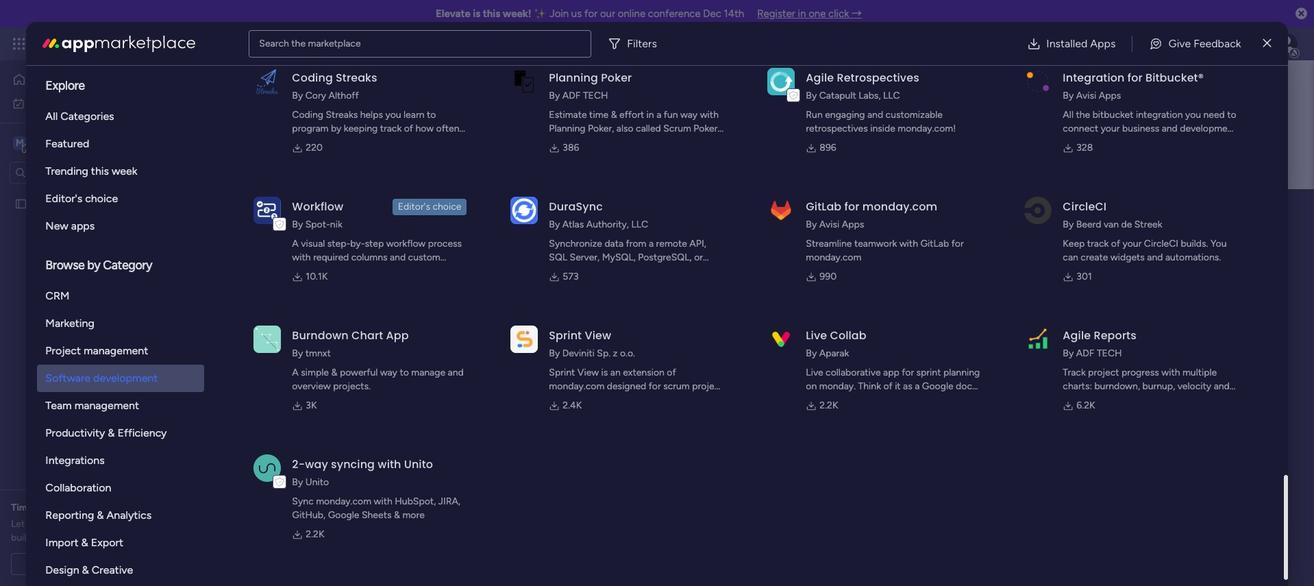 Task type: describe. For each thing, give the bounding box(es) containing it.
in inside 'estimate time & effort in a fun way with planning poker, also called scrum poker by agile teams.'
[[647, 109, 654, 121]]

estimate time & effort in a fun way with planning poker, also called scrum poker by agile teams.
[[549, 109, 719, 148]]

app logo image for sprint view
[[511, 325, 538, 353]]

home
[[32, 73, 58, 85]]

and inside run engaging and customizable retrospectives inside monday.com!
[[868, 109, 884, 121]]

0 horizontal spatial choice
[[85, 192, 118, 205]]

syncing
[[331, 457, 375, 472]]

so
[[32, 532, 42, 544]]

an inside time for an expert review let our experts review what you've built so far. free of charge
[[50, 502, 61, 513]]

productivity
[[45, 426, 105, 439]]

practicing
[[326, 136, 369, 148]]

retrospectives
[[837, 70, 920, 86]]

and inside a simple & powerful way to manage and overview projects.
[[448, 367, 464, 378]]

a inside schedule a meeting button
[[87, 558, 92, 570]]

1 vertical spatial unito
[[306, 476, 329, 488]]

coding for coding streaks by cory althoff
[[292, 70, 333, 86]]

diagram.
[[1134, 394, 1170, 406]]

columns
[[351, 252, 388, 263]]

app logo image for live collab
[[768, 325, 795, 353]]

monday work management
[[61, 36, 213, 51]]

avisi for integration
[[1077, 90, 1097, 101]]

how
[[416, 123, 434, 134]]

browse
[[45, 258, 85, 273]]

catapult
[[820, 90, 857, 101]]

monday.com inside sync monday.com with hubspot, jira, github, google sheets & more
[[316, 496, 372, 507]]

1 vertical spatial review
[[78, 518, 106, 530]]

monday.com inside gitlab for monday.com by avisi apps
[[863, 199, 938, 215]]

mariadb
[[549, 265, 585, 277]]

analytics
[[107, 509, 152, 522]]

time
[[590, 109, 609, 121]]

tech for poker
[[583, 90, 608, 101]]

is inside sprint view is an extension of monday.com designed for scrum project management.
[[602, 367, 608, 378]]

powerful
[[340, 367, 378, 378]]

0 vertical spatial unito
[[404, 457, 433, 472]]

free
[[61, 532, 80, 544]]

sync monday.com with hubspot, jira, github, google sheets & more
[[292, 496, 461, 521]]

avisi for gitlab
[[820, 219, 840, 230]]

boards
[[296, 276, 330, 289]]

scrum
[[664, 380, 690, 392]]

14th
[[724, 8, 745, 20]]

with inside 'estimate time & effort in a fun way with planning poker, also called scrum poker by agile teams.'
[[700, 109, 719, 121]]

& inside 'estimate time & effort in a fun way with planning poker, also called scrum poker by agile teams.'
[[611, 109, 617, 121]]

integration
[[1136, 109, 1183, 121]]

expert
[[63, 502, 92, 513]]

0 horizontal spatial this
[[91, 165, 109, 178]]

990
[[820, 271, 837, 282]]

adf for agile
[[1077, 348, 1095, 359]]

of inside sprint view is an extension of monday.com designed for scrum project management.
[[667, 367, 676, 378]]

register in one click → link
[[758, 8, 862, 20]]

1 horizontal spatial choice
[[433, 201, 462, 212]]

what
[[109, 518, 130, 530]]

of inside coding streaks helps you learn to program by keeping track of how often you are practicing coding.
[[404, 123, 413, 134]]

adf for planning
[[563, 90, 581, 101]]

import
[[45, 536, 78, 549]]

573
[[563, 271, 579, 282]]

by inside burndown chart app by tmnxt
[[292, 348, 303, 359]]

notifications image
[[1074, 37, 1088, 51]]

give feedback
[[1169, 37, 1242, 50]]

view for sprint view is an extension of monday.com designed for scrum project management.
[[578, 367, 599, 378]]

help image
[[1228, 37, 1242, 51]]

coding for coding streaks helps you learn to program by keeping track of how often you are practicing coding.
[[292, 109, 324, 121]]

teamwork
[[855, 238, 897, 250]]

a inside "synchronize data from a remote api, sql server, mysql, postgresql, or mariadb data source."
[[649, 238, 654, 250]]

new
[[45, 219, 68, 232]]

by inside coding streaks by cory althoff
[[292, 90, 303, 101]]

browse by category
[[45, 258, 152, 273]]

by inside 2-way syncing with unito by unito
[[292, 476, 303, 488]]

simple
[[301, 367, 329, 378]]

by inside durasync by atlas authority, llc
[[549, 219, 560, 230]]

by inside the circleci by beerd van de streek
[[1063, 219, 1074, 230]]

2.4k
[[563, 400, 582, 411]]

join
[[550, 8, 569, 20]]

by spot-nik
[[292, 219, 343, 230]]

management.
[[549, 394, 608, 406]]

cumulative
[[1063, 394, 1110, 406]]

designed
[[607, 380, 647, 392]]

your inside "all the bitbucket integration you need to connect your business and development teams."
[[1101, 123, 1120, 134]]

public board image inside test link
[[259, 339, 274, 354]]

0 vertical spatial data
[[605, 238, 624, 250]]

create
[[1081, 252, 1109, 263]]

projects.
[[333, 380, 371, 392]]

featured
[[45, 137, 89, 150]]

app logo image for burndown chart app
[[254, 325, 281, 353]]

with inside sync monday.com with hubspot, jira, github, google sheets & more
[[374, 496, 393, 507]]

app logo image for durasync
[[511, 197, 538, 224]]

coding streaks helps you learn to program by keeping track of how often you are practicing coding.
[[292, 109, 460, 148]]

source.
[[609, 265, 640, 277]]

see plans button
[[221, 34, 287, 54]]

bitbucket®
[[1146, 70, 1204, 86]]

deviniti
[[563, 348, 595, 359]]

test for public board image in the the test list box
[[32, 198, 50, 209]]

keep
[[1063, 238, 1085, 250]]

coding streaks by cory althoff
[[292, 70, 377, 101]]

tech for reports
[[1097, 348, 1122, 359]]

0 vertical spatial management
[[138, 36, 213, 51]]

0 horizontal spatial by
[[87, 258, 100, 273]]

main workspace inside workspace selection element
[[32, 136, 112, 149]]

& right free
[[81, 536, 88, 549]]

by left 'spot-'
[[292, 219, 303, 230]]

burndown
[[292, 328, 349, 343]]

with inside track project progress with multiple charts: burndown, burnup, velocity and cumulative flow diagram.
[[1162, 367, 1181, 378]]

an inside sprint view is an extension of monday.com designed for scrum project management.
[[611, 367, 621, 378]]

give
[[1169, 37, 1191, 50]]

you left are
[[292, 136, 308, 148]]

burndown chart app by tmnxt
[[292, 328, 409, 359]]

brad klo image
[[1276, 33, 1298, 55]]

agile retrospectives by catapult labs, llc
[[806, 70, 920, 101]]

step-
[[328, 238, 351, 250]]

dapulse x slim image
[[1264, 35, 1272, 52]]

apps inside button
[[1091, 37, 1116, 50]]

1 horizontal spatial editor's choice
[[398, 201, 462, 212]]

althoff
[[329, 90, 359, 101]]

planning inside 'estimate time & effort in a fun way with planning poker, also called scrum poker by agile teams.'
[[549, 123, 586, 134]]

1 vertical spatial main
[[342, 194, 395, 225]]

streaks for coding streaks helps you learn to program by keeping track of how often you are practicing coding.
[[326, 109, 358, 121]]

scrum
[[664, 123, 692, 134]]

0 vertical spatial is
[[473, 8, 481, 20]]

are
[[310, 136, 324, 148]]

301
[[1077, 271, 1092, 282]]

api,
[[690, 238, 707, 250]]

import & export
[[45, 536, 123, 549]]

by inside live collab by aparak
[[806, 348, 817, 359]]

poker,
[[588, 123, 614, 134]]

server,
[[570, 252, 600, 263]]

you left "learn"
[[386, 109, 401, 121]]

circleci inside the circleci by beerd van de streek
[[1063, 199, 1107, 215]]

workspace image
[[13, 135, 27, 150]]

description
[[409, 228, 458, 239]]

work for my
[[46, 97, 67, 109]]

visited
[[379, 309, 407, 321]]

way inside 2-way syncing with unito by unito
[[305, 457, 328, 472]]

meeting
[[94, 558, 130, 570]]

monday.com inside streamline teamwork with gitlab for monday.com
[[806, 252, 862, 263]]

1 vertical spatial data
[[587, 265, 607, 277]]

far.
[[45, 532, 58, 544]]

conference
[[648, 8, 701, 20]]

2.2k for by
[[820, 400, 839, 411]]

gitlab inside streamline teamwork with gitlab for monday.com
[[921, 238, 950, 250]]

app logo image for circleci
[[1025, 197, 1052, 224]]

chart
[[352, 328, 383, 343]]

a inside 'estimate time & effort in a fun way with planning poker, also called scrum poker by agile teams.'
[[657, 109, 662, 121]]

1 horizontal spatial main workspace
[[342, 194, 518, 225]]

keeping
[[344, 123, 378, 134]]

of inside time for an expert review let our experts review what you've built so far. free of charge
[[82, 532, 91, 544]]

you
[[1211, 238, 1227, 250]]

our inside time for an expert review let our experts review what you've built so far. free of charge
[[27, 518, 41, 530]]

view for sprint view by deviniti sp. z o.o.
[[585, 328, 612, 343]]

for inside streamline teamwork with gitlab for monday.com
[[952, 238, 964, 250]]

project inside track project progress with multiple charts: burndown, burnup, velocity and cumulative flow diagram.
[[1089, 367, 1120, 378]]

apps for integration for bitbucket®
[[1099, 90, 1122, 101]]

installed apps
[[1047, 37, 1116, 50]]

sheets
[[362, 509, 392, 521]]

app logo image for planning poker
[[511, 68, 538, 95]]

with inside streamline teamwork with gitlab for monday.com
[[900, 238, 919, 250]]

& right design
[[82, 563, 89, 576]]

way inside 'estimate time & effort in a fun way with planning poker, also called scrum poker by agile teams.'
[[681, 109, 698, 121]]

crm
[[45, 289, 70, 302]]

0 horizontal spatial editor's choice
[[45, 192, 118, 205]]

management for team management
[[74, 399, 139, 412]]

track inside keep track of your circleci builds. you can create widgets and automations.
[[1088, 238, 1109, 250]]

1 horizontal spatial this
[[457, 309, 473, 321]]

authority,
[[587, 219, 629, 230]]

productivity & efficiency
[[45, 426, 167, 439]]

and right boards
[[290, 309, 306, 321]]

learn
[[404, 109, 425, 121]]

0 vertical spatial review
[[94, 502, 124, 513]]

in right recently
[[447, 309, 455, 321]]

896
[[820, 142, 837, 154]]

streaks for coding streaks by cory althoff
[[336, 70, 377, 86]]

0 horizontal spatial editor's
[[45, 192, 82, 205]]

my work button
[[8, 92, 147, 114]]

for inside sprint view is an extension of monday.com designed for scrum project management.
[[649, 380, 661, 392]]

the for search
[[292, 37, 306, 49]]

give feedback button
[[1139, 30, 1253, 57]]

all for all categories
[[45, 110, 58, 123]]

& inside sync monday.com with hubspot, jira, github, google sheets & more
[[394, 509, 400, 521]]

poker inside planning poker by adf tech
[[601, 70, 632, 86]]

marketing
[[45, 317, 94, 330]]

charts:
[[1063, 380, 1093, 392]]



Task type: vqa. For each thing, say whether or not it's contained in the screenshot.


Task type: locate. For each thing, give the bounding box(es) containing it.
2 horizontal spatial way
[[681, 109, 698, 121]]

editor's down search in workspace field
[[45, 192, 82, 205]]

1 horizontal spatial project
[[1089, 367, 1120, 378]]

connect
[[1063, 123, 1099, 134]]

1 vertical spatial streaks
[[326, 109, 358, 121]]

avisi down the integration
[[1077, 90, 1097, 101]]

monday.com up teamwork
[[863, 199, 938, 215]]

and down multiple at the right
[[1214, 380, 1230, 392]]

all down my work at the top left
[[45, 110, 58, 123]]

& inside a simple & powerful way to manage and overview projects.
[[331, 367, 338, 378]]

agile inside the agile retrospectives by catapult labs, llc
[[806, 70, 834, 86]]

tech down reports
[[1097, 348, 1122, 359]]

1 horizontal spatial poker
[[694, 123, 718, 134]]

view inside sprint view by deviniti sp. z o.o.
[[585, 328, 612, 343]]

apps for gitlab for monday.com
[[842, 219, 865, 230]]

view inside sprint view is an extension of monday.com designed for scrum project management.
[[578, 367, 599, 378]]

0 vertical spatial poker
[[601, 70, 632, 86]]

agile reports by adf tech
[[1063, 328, 1137, 359]]

in left one
[[798, 8, 806, 20]]

0 horizontal spatial tech
[[583, 90, 608, 101]]

1 vertical spatial agile
[[562, 136, 584, 148]]

1 vertical spatial management
[[84, 344, 148, 357]]

review up import & export
[[78, 518, 106, 530]]

1 horizontal spatial circleci
[[1145, 238, 1179, 250]]

0 vertical spatial agile
[[806, 70, 834, 86]]

1 vertical spatial our
[[27, 518, 41, 530]]

step.
[[379, 265, 400, 277]]

0 horizontal spatial development
[[93, 372, 158, 385]]

0 horizontal spatial circleci
[[1063, 199, 1107, 215]]

1 horizontal spatial adf
[[1077, 348, 1095, 359]]

in up called in the top of the page
[[647, 109, 654, 121]]

test up new
[[32, 198, 50, 209]]

sprint view is an extension of monday.com designed for scrum project management.
[[549, 367, 724, 406]]

poker down filters "popup button"
[[601, 70, 632, 86]]

0 horizontal spatial main workspace
[[32, 136, 112, 149]]

coding inside coding streaks by cory althoff
[[292, 70, 333, 86]]

for inside gitlab for monday.com by avisi apps
[[845, 199, 860, 215]]

permissions
[[292, 265, 343, 277]]

your inside keep track of your circleci builds. you can create widgets and automations.
[[1123, 238, 1142, 250]]

track inside coding streaks helps you learn to program by keeping track of how often you are practicing coding.
[[380, 123, 402, 134]]

engaging
[[825, 109, 865, 121]]

2 sprint from the top
[[549, 367, 575, 378]]

test inside the test list box
[[32, 198, 50, 209]]

to left manage
[[400, 367, 409, 378]]

& left 'what'
[[97, 509, 104, 522]]

sprint for sprint view is an extension of monday.com designed for scrum project management.
[[549, 367, 575, 378]]

by inside 'estimate time & effort in a fun way with planning poker, also called scrum poker by agile teams.'
[[549, 136, 560, 148]]

with right syncing
[[378, 457, 401, 472]]

feedback
[[1194, 37, 1242, 50]]

agile for agile reports
[[1063, 328, 1091, 343]]

elevate is this week! ✨ join us for our online conference dec 14th
[[436, 8, 745, 20]]

and down workflow
[[390, 252, 406, 263]]

management for project management
[[84, 344, 148, 357]]

you inside "all the bitbucket integration you need to connect your business and development teams."
[[1186, 109, 1202, 121]]

progress
[[1122, 367, 1160, 378]]

project inside sprint view is an extension of monday.com designed for scrum project management.
[[692, 380, 724, 392]]

unito up "sync"
[[306, 476, 329, 488]]

integrations
[[45, 454, 105, 467]]

app logo image for integration for bitbucket®
[[1025, 68, 1052, 95]]

adf inside agile reports by adf tech
[[1077, 348, 1095, 359]]

0 horizontal spatial 2.2k
[[306, 528, 325, 540]]

unito
[[404, 457, 433, 472], [306, 476, 329, 488]]

Search in workspace field
[[29, 165, 114, 180]]

llc inside the agile retrospectives by catapult labs, llc
[[884, 90, 900, 101]]

all up the connect
[[1063, 109, 1074, 121]]

durasync
[[549, 199, 603, 215]]

apps
[[71, 219, 95, 232]]

bitbucket
[[1093, 109, 1134, 121]]

planning up estimate
[[549, 70, 598, 86]]

0 horizontal spatial an
[[50, 502, 61, 513]]

1 horizontal spatial by
[[331, 123, 342, 134]]

0 vertical spatial view
[[585, 328, 612, 343]]

search everything image
[[1198, 37, 1212, 51]]

0 vertical spatial by
[[331, 123, 342, 134]]

1 vertical spatial project
[[692, 380, 724, 392]]

apps marketplace image
[[43, 35, 196, 52]]

public board image inside the test list box
[[14, 197, 27, 210]]

1 vertical spatial way
[[380, 367, 398, 378]]

1 vertical spatial an
[[50, 502, 61, 513]]

gitlab inside gitlab for monday.com by avisi apps
[[806, 199, 842, 215]]

way up scrum
[[681, 109, 698, 121]]

you up chart at the left
[[361, 309, 377, 321]]

way
[[681, 109, 698, 121], [380, 367, 398, 378], [305, 457, 328, 472]]

0 vertical spatial apps
[[1091, 37, 1116, 50]]

work right monday
[[111, 36, 135, 51]]

with down visual
[[292, 252, 311, 263]]

select product image
[[12, 37, 26, 51]]

our up so
[[27, 518, 41, 530]]

a for a simple & powerful way to manage and overview projects.
[[292, 367, 299, 378]]

the for all
[[1076, 109, 1091, 121]]

app
[[386, 328, 409, 343]]

by up streamline
[[806, 219, 817, 230]]

velocity
[[1178, 380, 1212, 392]]

by down 2-
[[292, 476, 303, 488]]

to for coding streaks
[[427, 109, 436, 121]]

1 vertical spatial by
[[549, 136, 560, 148]]

m
[[16, 137, 24, 148]]

2 vertical spatial way
[[305, 457, 328, 472]]

of up scrum
[[667, 367, 676, 378]]

main inside workspace selection element
[[32, 136, 56, 149]]

streaks down "althoff"
[[326, 109, 358, 121]]

test list box
[[0, 189, 175, 400]]

sql
[[549, 252, 568, 263]]

apps up bitbucket
[[1099, 90, 1122, 101]]

0 horizontal spatial gitlab
[[806, 199, 842, 215]]

0 vertical spatial public board image
[[14, 197, 27, 210]]

1 horizontal spatial llc
[[884, 90, 900, 101]]

agile down estimate
[[562, 136, 584, 148]]

project
[[45, 344, 81, 357]]

editor's choice up description
[[398, 201, 462, 212]]

0 horizontal spatial unito
[[306, 476, 329, 488]]

2 planning from the top
[[549, 123, 586, 134]]

you
[[386, 109, 401, 121], [1186, 109, 1202, 121], [292, 136, 308, 148], [361, 309, 377, 321]]

also
[[617, 123, 634, 134]]

0 vertical spatial a
[[657, 109, 662, 121]]

streaks inside coding streaks helps you learn to program by keeping track of how often you are practicing coding.
[[326, 109, 358, 121]]

editor's
[[45, 192, 82, 205], [398, 201, 430, 212]]

2 horizontal spatial this
[[483, 8, 501, 20]]

categories
[[60, 110, 114, 123]]

work for monday
[[111, 36, 135, 51]]

all inside "all the bitbucket integration you need to connect your business and development teams."
[[1063, 109, 1074, 121]]

recent boards
[[258, 276, 330, 289]]

agile
[[806, 70, 834, 86], [562, 136, 584, 148], [1063, 328, 1091, 343]]

agile up 'catapult' on the top right of page
[[806, 70, 834, 86]]

github,
[[292, 509, 326, 521]]

1 vertical spatial apps
[[1099, 90, 1122, 101]]

this left week
[[91, 165, 109, 178]]

experts
[[44, 518, 76, 530]]

circleci
[[1063, 199, 1107, 215], [1145, 238, 1179, 250]]

2 horizontal spatial by
[[549, 136, 560, 148]]

0 vertical spatial tech
[[583, 90, 608, 101]]

1 horizontal spatial our
[[600, 8, 616, 20]]

0 horizontal spatial adf
[[563, 90, 581, 101]]

Main workspace field
[[339, 194, 1259, 225]]

1 coding from the top
[[292, 70, 333, 86]]

and inside track project progress with multiple charts: burndown, burnup, velocity and cumulative flow diagram.
[[1214, 380, 1230, 392]]

2.2k for syncing
[[306, 528, 325, 540]]

workspace
[[58, 136, 112, 149], [400, 194, 518, 225], [361, 228, 407, 239], [475, 309, 522, 321]]

app logo image for agile reports
[[1025, 325, 1052, 353]]

0 vertical spatial test
[[32, 198, 50, 209]]

reporting
[[45, 509, 94, 522]]

with
[[700, 109, 719, 121], [900, 238, 919, 250], [292, 252, 311, 263], [1162, 367, 1181, 378], [378, 457, 401, 472], [374, 496, 393, 507]]

of right free
[[82, 532, 91, 544]]

and right widgets
[[1148, 252, 1164, 263]]

workflow
[[292, 199, 344, 215]]

poker inside 'estimate time & effort in a fun way with planning poker, also called scrum poker by agile teams.'
[[694, 123, 718, 134]]

2 vertical spatial agile
[[1063, 328, 1091, 343]]

work down explore
[[46, 97, 67, 109]]

invite members image
[[1134, 37, 1148, 51]]

for inside integration for bitbucket® by avisi apps
[[1128, 70, 1143, 86]]

automations.
[[1166, 252, 1222, 263]]

avisi inside integration for bitbucket® by avisi apps
[[1077, 90, 1097, 101]]

1 horizontal spatial development
[[1181, 123, 1237, 134]]

you left need
[[1186, 109, 1202, 121]]

to up the how at the top left of page
[[427, 109, 436, 121]]

efficiency
[[118, 426, 167, 439]]

an up experts
[[50, 502, 61, 513]]

van
[[1104, 219, 1119, 230]]

track up coding.
[[380, 123, 402, 134]]

circleci inside keep track of your circleci builds. you can create widgets and automations.
[[1145, 238, 1179, 250]]

for inside time for an expert review let our experts review what you've built so far. free of charge
[[35, 502, 48, 513]]

public board image down boards
[[259, 339, 274, 354]]

test link
[[239, 328, 917, 367]]

and
[[868, 109, 884, 121], [1162, 123, 1178, 134], [390, 252, 406, 263], [1148, 252, 1164, 263], [290, 309, 306, 321], [448, 367, 464, 378], [1214, 380, 1230, 392]]

this right recently
[[457, 309, 473, 321]]

1 horizontal spatial is
[[602, 367, 608, 378]]

386
[[563, 142, 580, 154]]

by inside planning poker by adf tech
[[549, 90, 560, 101]]

1 vertical spatial sprint
[[549, 367, 575, 378]]

filters button
[[603, 30, 668, 57]]

apps inside integration for bitbucket® by avisi apps
[[1099, 90, 1122, 101]]

and inside "all the bitbucket integration you need to connect your business and development teams."
[[1162, 123, 1178, 134]]

in left each
[[346, 265, 353, 277]]

0 horizontal spatial to
[[400, 367, 409, 378]]

adf inside planning poker by adf tech
[[563, 90, 581, 101]]

called
[[636, 123, 661, 134]]

1 a from the top
[[292, 238, 299, 250]]

2 vertical spatial this
[[457, 309, 473, 321]]

this left week! on the top of the page
[[483, 8, 501, 20]]

editor's up add workspace description on the top of the page
[[398, 201, 430, 212]]

0 horizontal spatial agile
[[562, 136, 584, 148]]

by up run
[[806, 90, 817, 101]]

0 vertical spatial way
[[681, 109, 698, 121]]

by inside the agile retrospectives by catapult labs, llc
[[806, 90, 817, 101]]

adf up estimate
[[563, 90, 581, 101]]

by inside gitlab for monday.com by avisi apps
[[806, 219, 817, 230]]

burnup,
[[1143, 380, 1176, 392]]

1 horizontal spatial tech
[[1097, 348, 1122, 359]]

by inside coding streaks helps you learn to program by keeping track of how often you are practicing coding.
[[331, 123, 342, 134]]

sprint for sprint view by deviniti sp. z o.o.
[[549, 328, 582, 343]]

by left 386
[[549, 136, 560, 148]]

the inside "all the bitbucket integration you need to connect your business and development teams."
[[1076, 109, 1091, 121]]

by right browse
[[87, 258, 100, 273]]

review up 'what'
[[94, 502, 124, 513]]

us
[[572, 8, 582, 20]]

hubspot,
[[395, 496, 436, 507]]

1 vertical spatial 2.2k
[[306, 528, 325, 540]]

0 vertical spatial project
[[1089, 367, 1120, 378]]

1 vertical spatial work
[[46, 97, 67, 109]]

data up mysql,
[[605, 238, 624, 250]]

app logo image for coding streaks
[[254, 68, 281, 95]]

marketplace
[[308, 37, 361, 49]]

work inside button
[[46, 97, 67, 109]]

agile inside 'estimate time & effort in a fun way with planning poker, also called scrum poker by agile teams.'
[[562, 136, 584, 148]]

0 vertical spatial an
[[611, 367, 621, 378]]

0 horizontal spatial your
[[1101, 123, 1120, 134]]

is right elevate
[[473, 8, 481, 20]]

1 vertical spatial this
[[91, 165, 109, 178]]

0 horizontal spatial main
[[32, 136, 56, 149]]

see plans
[[240, 38, 281, 49]]

view down deviniti
[[578, 367, 599, 378]]

0 vertical spatial main workspace
[[32, 136, 112, 149]]

planning inside planning poker by adf tech
[[549, 70, 598, 86]]

2 coding from the top
[[292, 109, 324, 121]]

schedule a meeting button
[[11, 553, 164, 575]]

and inside a visual step-by-step workflow process with required columns and custom permissions in each step.
[[390, 252, 406, 263]]

sprint inside sprint view is an extension of monday.com designed for scrum project management.
[[549, 367, 575, 378]]

1 vertical spatial a
[[649, 238, 654, 250]]

by inside integration for bitbucket® by avisi apps
[[1063, 90, 1074, 101]]

option
[[0, 191, 175, 194]]

0 vertical spatial sprint
[[549, 328, 582, 343]]

apps image
[[1165, 37, 1178, 51]]

app logo image for gitlab for monday.com
[[768, 197, 795, 224]]

your down bitbucket
[[1101, 123, 1120, 134]]

register in one click →
[[758, 8, 862, 20]]

1 vertical spatial gitlab
[[921, 238, 950, 250]]

0 vertical spatial the
[[292, 37, 306, 49]]

trending
[[45, 165, 88, 178]]

2 horizontal spatial a
[[657, 109, 662, 121]]

main up add
[[342, 194, 395, 225]]

0 vertical spatial main
[[32, 136, 56, 149]]

1 horizontal spatial editor's
[[398, 201, 430, 212]]

export
[[91, 536, 123, 549]]

apps up teamwork
[[842, 219, 865, 230]]

main workspace down all categories
[[32, 136, 112, 149]]

with right fun at the top right
[[700, 109, 719, 121]]

by
[[292, 90, 303, 101], [549, 90, 560, 101], [806, 90, 817, 101], [1063, 90, 1074, 101], [292, 219, 303, 230], [549, 219, 560, 230], [806, 219, 817, 230], [1063, 219, 1074, 230], [292, 348, 303, 359], [549, 348, 560, 359], [806, 348, 817, 359], [1063, 348, 1074, 359], [292, 476, 303, 488]]

coding up cory
[[292, 70, 333, 86]]

0 vertical spatial avisi
[[1077, 90, 1097, 101]]

manage
[[411, 367, 446, 378]]

sprint inside sprint view by deviniti sp. z o.o.
[[549, 328, 582, 343]]

2 vertical spatial management
[[74, 399, 139, 412]]

public board image
[[14, 197, 27, 210], [259, 339, 274, 354]]

remote
[[656, 238, 687, 250]]

0 horizontal spatial a
[[87, 558, 92, 570]]

→
[[852, 8, 862, 20]]

1 horizontal spatial track
[[1088, 238, 1109, 250]]

1 vertical spatial development
[[93, 372, 158, 385]]

track project progress with multiple charts: burndown, burnup, velocity and cumulative flow diagram.
[[1063, 367, 1230, 406]]

agile for agile retrospectives
[[806, 70, 834, 86]]

apps right the notifications icon
[[1091, 37, 1116, 50]]

the up the connect
[[1076, 109, 1091, 121]]

to for burndown chart app
[[400, 367, 409, 378]]

track up create
[[1088, 238, 1109, 250]]

all for all the bitbucket integration you need to connect your business and development teams.
[[1063, 109, 1074, 121]]

by up practicing
[[331, 123, 342, 134]]

test inside test link
[[282, 341, 300, 353]]

& left efficiency
[[108, 426, 115, 439]]

synchronize data from a remote api, sql server, mysql, postgresql, or mariadb data source.
[[549, 238, 707, 277]]

schedule a meeting
[[45, 558, 130, 570]]

avisi inside gitlab for monday.com by avisi apps
[[820, 219, 840, 230]]

0 vertical spatial 2.2k
[[820, 400, 839, 411]]

a inside a simple & powerful way to manage and overview projects.
[[292, 367, 299, 378]]

agile inside agile reports by adf tech
[[1063, 328, 1091, 343]]

1 horizontal spatial test
[[282, 341, 300, 353]]

a for a visual step-by-step workflow process with required columns and custom permissions in each step.
[[292, 238, 299, 250]]

avisi up streamline
[[820, 219, 840, 230]]

1 sprint from the top
[[549, 328, 582, 343]]

test for public board image within the test link
[[282, 341, 300, 353]]

2 vertical spatial a
[[87, 558, 92, 570]]

a left visual
[[292, 238, 299, 250]]

sprint up deviniti
[[549, 328, 582, 343]]

teams.
[[1063, 136, 1092, 148]]

by inside agile reports by adf tech
[[1063, 348, 1074, 359]]

with inside a visual step-by-step workflow process with required columns and custom permissions in each step.
[[292, 252, 311, 263]]

by inside sprint view by deviniti sp. z o.o.
[[549, 348, 560, 359]]

by up estimate
[[549, 90, 560, 101]]

0 vertical spatial gitlab
[[806, 199, 842, 215]]

workspace selection element
[[13, 135, 114, 153]]

choice up description
[[433, 201, 462, 212]]

in inside a visual step-by-step workflow process with required columns and custom permissions in each step.
[[346, 265, 353, 277]]

streek
[[1135, 219, 1163, 230]]

tech up time
[[583, 90, 608, 101]]

by up keep
[[1063, 219, 1074, 230]]

monday.com inside sprint view is an extension of monday.com designed for scrum project management.
[[549, 380, 605, 392]]

app logo image
[[254, 68, 281, 95], [511, 68, 538, 95], [768, 68, 795, 95], [1025, 68, 1052, 95], [254, 197, 281, 224], [511, 197, 538, 224], [1025, 197, 1052, 224], [768, 197, 795, 224], [254, 325, 281, 353], [511, 325, 538, 353], [768, 325, 795, 353], [1025, 325, 1052, 353], [254, 454, 281, 482]]

0 vertical spatial development
[[1181, 123, 1237, 134]]

0 horizontal spatial all
[[45, 110, 58, 123]]

streaks inside coding streaks by cory althoff
[[336, 70, 377, 86]]

0 horizontal spatial way
[[305, 457, 328, 472]]

from
[[626, 238, 647, 250]]

0 horizontal spatial project
[[692, 380, 724, 392]]

main workspace
[[32, 136, 112, 149], [342, 194, 518, 225]]

and right manage
[[448, 367, 464, 378]]

planning down estimate
[[549, 123, 586, 134]]

choice
[[85, 192, 118, 205], [433, 201, 462, 212]]

avisi
[[1077, 90, 1097, 101], [820, 219, 840, 230]]

& right simple
[[331, 367, 338, 378]]

1 vertical spatial planning
[[549, 123, 586, 134]]

project management
[[45, 344, 148, 357]]

view
[[585, 328, 612, 343], [578, 367, 599, 378]]

llc inside durasync by atlas authority, llc
[[632, 219, 648, 230]]

& left more
[[394, 509, 400, 521]]

1 planning from the top
[[549, 70, 598, 86]]

search
[[259, 37, 289, 49]]

2 a from the top
[[292, 367, 299, 378]]

of up widgets
[[1112, 238, 1121, 250]]

elevate
[[436, 8, 471, 20]]

one
[[809, 8, 826, 20]]

to inside "all the bitbucket integration you need to connect your business and development teams."
[[1228, 109, 1237, 121]]

o.o.
[[620, 348, 635, 359]]

all
[[1063, 109, 1074, 121], [45, 110, 58, 123]]

with inside 2-way syncing with unito by unito
[[378, 457, 401, 472]]

1 vertical spatial coding
[[292, 109, 324, 121]]

way right powerful
[[380, 367, 398, 378]]

collab
[[830, 328, 867, 343]]

1 horizontal spatial way
[[380, 367, 398, 378]]

0 vertical spatial circleci
[[1063, 199, 1107, 215]]

inbox image
[[1104, 37, 1118, 51]]

customizable
[[886, 109, 943, 121]]

0 horizontal spatial llc
[[632, 219, 648, 230]]

& right time
[[611, 109, 617, 121]]

and inside keep track of your circleci builds. you can create widgets and automations.
[[1148, 252, 1164, 263]]

click
[[829, 8, 850, 20]]

way inside a simple & powerful way to manage and overview projects.
[[380, 367, 398, 378]]

0 horizontal spatial work
[[46, 97, 67, 109]]

✨
[[534, 8, 547, 20]]

0 vertical spatial work
[[111, 36, 135, 51]]

1 vertical spatial main workspace
[[342, 194, 518, 225]]

by left the atlas
[[549, 219, 560, 230]]

0 vertical spatial this
[[483, 8, 501, 20]]

gitlab up streamline
[[806, 199, 842, 215]]

by down the integration
[[1063, 90, 1074, 101]]

the right search
[[292, 37, 306, 49]]

public board image down workspace icon
[[14, 197, 27, 210]]

0 horizontal spatial our
[[27, 518, 41, 530]]

gitlab right teamwork
[[921, 238, 950, 250]]

development inside "all the bitbucket integration you need to connect your business and development teams."
[[1181, 123, 1237, 134]]

a inside a visual step-by-step workflow process with required columns and custom permissions in each step.
[[292, 238, 299, 250]]

apps inside gitlab for monday.com by avisi apps
[[842, 219, 865, 230]]

a left simple
[[292, 367, 299, 378]]

1 horizontal spatial main
[[342, 194, 395, 225]]

coding inside coding streaks helps you learn to program by keeping track of how often you are practicing coding.
[[292, 109, 324, 121]]

is down sp.
[[602, 367, 608, 378]]

of down "learn"
[[404, 123, 413, 134]]

to inside coding streaks helps you learn to program by keeping track of how often you are practicing coding.
[[427, 109, 436, 121]]

of inside keep track of your circleci builds. you can create widgets and automations.
[[1112, 238, 1121, 250]]

aparak
[[820, 348, 849, 359]]

main workspace up description
[[342, 194, 518, 225]]

view up sp.
[[585, 328, 612, 343]]

sprint down deviniti
[[549, 367, 575, 378]]

0 horizontal spatial the
[[292, 37, 306, 49]]

streaks up "althoff"
[[336, 70, 377, 86]]

an up designed
[[611, 367, 621, 378]]

your
[[1101, 123, 1120, 134], [1123, 238, 1142, 250]]

0 horizontal spatial is
[[473, 8, 481, 20]]

by down live
[[806, 348, 817, 359]]

agile up track
[[1063, 328, 1091, 343]]

tech inside agile reports by adf tech
[[1097, 348, 1122, 359]]

and down integration
[[1162, 123, 1178, 134]]

1 vertical spatial llc
[[632, 219, 648, 230]]



